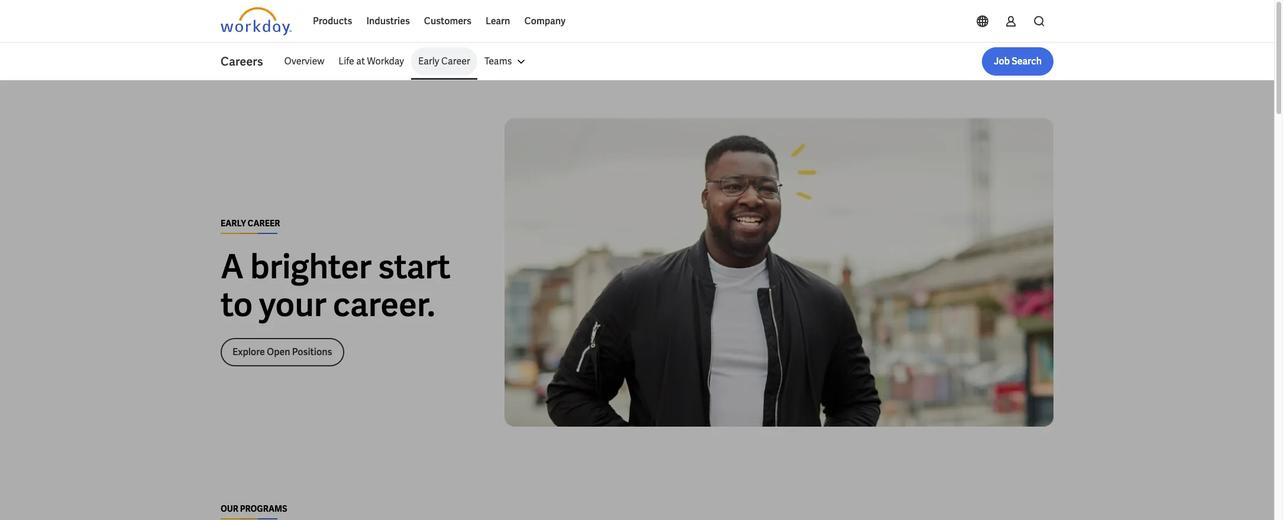 Task type: vqa. For each thing, say whether or not it's contained in the screenshot.
belonging
no



Task type: locate. For each thing, give the bounding box(es) containing it.
workday
[[367, 55, 404, 67]]

our
[[221, 504, 239, 515]]

company button
[[518, 7, 573, 36]]

at
[[357, 55, 365, 67]]

explore
[[233, 346, 265, 358]]

overview
[[284, 55, 325, 67]]

programs
[[240, 504, 287, 515]]

career
[[442, 55, 471, 67]]

positions
[[292, 346, 332, 358]]

learn
[[486, 15, 511, 27]]

overview link
[[277, 47, 332, 76]]

a
[[221, 245, 244, 289]]

menu
[[277, 47, 536, 76]]

industries
[[367, 15, 410, 27]]

list
[[277, 47, 1054, 76]]

our programs
[[221, 504, 287, 515]]

open
[[267, 346, 290, 358]]

start
[[378, 245, 451, 289]]

life at workday
[[339, 55, 404, 67]]

products button
[[306, 7, 360, 36]]

teams
[[485, 55, 512, 67]]

customers button
[[417, 7, 479, 36]]

go to the homepage image
[[221, 7, 292, 36]]

to
[[221, 283, 253, 326]]



Task type: describe. For each thing, give the bounding box(es) containing it.
explore open positions link
[[221, 338, 344, 367]]

explore open positions
[[233, 346, 332, 358]]

early career
[[221, 218, 280, 229]]

products
[[313, 15, 352, 27]]

life at workday link
[[332, 47, 411, 76]]

job search
[[995, 55, 1042, 67]]

teams button
[[478, 47, 536, 76]]

company
[[525, 15, 566, 27]]

careers link
[[221, 53, 277, 70]]

early career
[[418, 55, 471, 67]]

your
[[259, 283, 327, 326]]

customers
[[424, 15, 472, 27]]

career.
[[333, 283, 435, 326]]

careers
[[221, 54, 263, 69]]

career
[[248, 218, 280, 229]]

life
[[339, 55, 355, 67]]

search
[[1012, 55, 1042, 67]]

learn button
[[479, 7, 518, 36]]

a brighter start to your career.
[[221, 245, 451, 326]]

brighter
[[250, 245, 372, 289]]

job
[[995, 55, 1010, 67]]

early career link
[[411, 47, 478, 76]]

job search link
[[983, 47, 1054, 76]]

list containing overview
[[277, 47, 1054, 76]]

early
[[221, 218, 246, 229]]

menu containing overview
[[277, 47, 536, 76]]

industries button
[[360, 7, 417, 36]]

life at workday - workday careers image
[[505, 118, 1054, 428]]

early
[[418, 55, 440, 67]]



